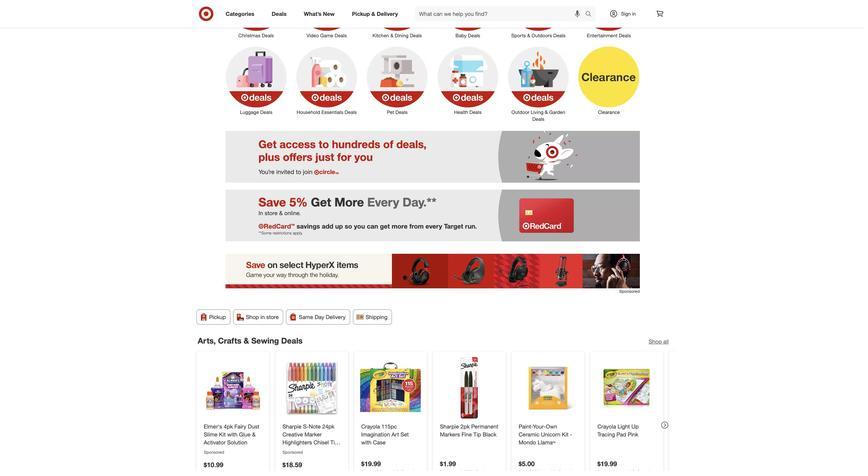 Task type: describe. For each thing, give the bounding box(es) containing it.
deals inside deals link
[[272, 10, 287, 17]]

outdoors
[[532, 32, 552, 38]]

deals,
[[397, 138, 427, 151]]

$1.99
[[440, 460, 456, 468]]

$19.99 for crayola 115pc imagination art set with case
[[361, 460, 381, 468]]

store inside save 5% get more every day.** in store & online.
[[265, 210, 278, 217]]

entertainment deals
[[587, 32, 632, 38]]

pet deals link
[[362, 45, 433, 116]]

tip inside the sharpie 2pk permanent markers fine tip black
[[474, 431, 481, 438]]

every
[[426, 222, 443, 230]]

so
[[345, 222, 352, 230]]

kit for unicorn
[[562, 431, 569, 438]]

pad
[[617, 431, 627, 438]]

delivery for same day delivery
[[326, 314, 346, 321]]

you inside get access to hundreds of deals, plus offers just for you
[[355, 150, 373, 164]]

new
[[323, 10, 335, 17]]

video game deals
[[307, 32, 347, 38]]

pickup button
[[196, 310, 230, 325]]

sports & outdoors deals
[[512, 32, 566, 38]]

just
[[316, 150, 335, 164]]

search
[[583, 11, 599, 18]]

s-
[[303, 423, 309, 430]]

black
[[483, 431, 497, 438]]

join
[[303, 168, 313, 175]]

& up kitchen
[[372, 10, 376, 17]]

4pk
[[224, 423, 233, 430]]

ceramic
[[519, 431, 540, 438]]

deals inside entertainment deals link
[[619, 32, 632, 38]]

sponsored for $18.59
[[283, 450, 303, 455]]

get inside get access to hundreds of deals, plus offers just for you
[[259, 138, 277, 151]]

advertisement region
[[226, 254, 640, 289]]

multicolored
[[283, 447, 313, 454]]

deals inside the luggage deals link
[[260, 109, 273, 115]]

What can we help you find? suggestions appear below search field
[[415, 6, 587, 21]]

with inside "elmer's 4pk fairy dust slime kit with glue & activator solution"
[[227, 431, 238, 438]]

deals inside household essentials deals link
[[345, 109, 357, 115]]

llama™
[[538, 439, 556, 446]]

paint-your-own ceramic unicorn kit - mondo llama™ link
[[519, 423, 578, 447]]

set
[[401, 431, 409, 438]]

shipping button
[[353, 310, 392, 325]]

deals inside sports & outdoors deals link
[[554, 32, 566, 38]]

categories link
[[220, 6, 263, 21]]

elmer's 4pk fairy dust slime kit with glue & activator solution link
[[204, 423, 263, 447]]

-
[[570, 431, 573, 438]]

shop all link
[[649, 338, 669, 346]]

luggage deals
[[240, 109, 273, 115]]

deals link
[[266, 6, 295, 21]]

sports & outdoors deals link
[[504, 0, 574, 39]]

restrictions
[[273, 231, 292, 236]]

sports
[[512, 32, 526, 38]]

crayola light up tracing pad pink
[[598, 423, 639, 438]]

add
[[322, 222, 334, 230]]

pet deals
[[387, 109, 408, 115]]

store inside button
[[267, 314, 279, 321]]

in for shop
[[261, 314, 265, 321]]

deals right sewing
[[281, 336, 303, 346]]

$5.00
[[519, 460, 535, 468]]

& inside save 5% get more every day.** in store & online.
[[279, 210, 283, 217]]

¬ redcard™ savings add up so you can get more from every target run. **some restrictions apply.
[[259, 222, 477, 236]]

& left "dining"
[[391, 32, 394, 38]]

clearance link
[[574, 45, 645, 116]]

in
[[259, 210, 263, 217]]

deals inside christmas deals link
[[262, 32, 274, 38]]

baby deals
[[456, 32, 481, 38]]

categories
[[226, 10, 255, 17]]

search button
[[583, 6, 599, 23]]

light
[[618, 423, 630, 430]]

you're
[[259, 168, 275, 175]]

mondo
[[519, 439, 536, 446]]

of
[[384, 138, 394, 151]]

kitchen
[[373, 32, 389, 38]]

luggage deals link
[[221, 45, 292, 116]]

pet
[[387, 109, 394, 115]]

shop in store button
[[233, 310, 284, 325]]

target
[[444, 222, 464, 230]]

same
[[299, 314, 313, 321]]

sharpie for sharpie 2pk permanent markers fine tip black
[[440, 423, 459, 430]]

permanent
[[471, 423, 499, 430]]

household
[[297, 109, 320, 115]]

pickup & delivery link
[[346, 6, 407, 21]]

sharpie s-note 24pk creative marker highlighters chisel tip multicolored link
[[283, 423, 341, 454]]

elmer's
[[204, 423, 222, 430]]

sharpie for sharpie s-note 24pk creative marker highlighters chisel tip multicolored
[[283, 423, 302, 430]]

crayola 115pc imagination art set with case link
[[361, 423, 420, 447]]

christmas deals link
[[221, 0, 292, 39]]

crayola light up tracing pad pink link
[[598, 423, 657, 439]]

arts,
[[198, 336, 216, 346]]

shipping
[[366, 314, 388, 321]]

$10.99
[[204, 461, 223, 469]]

crafts
[[218, 336, 242, 346]]

sharpie 2pk permanent markers fine tip black
[[440, 423, 499, 438]]

deals inside health deals link
[[470, 109, 482, 115]]

™
[[335, 171, 339, 178]]

note
[[309, 423, 321, 430]]

get access to hundreds of deals, plus offers just for you
[[259, 138, 427, 164]]

tip inside sharpie s-note 24pk creative marker highlighters chisel tip multicolored
[[331, 439, 338, 446]]

5%
[[290, 195, 308, 209]]

you inside ¬ redcard™ savings add up so you can get more from every target run. **some restrictions apply.
[[354, 222, 365, 230]]

deals inside pet deals link
[[396, 109, 408, 115]]

you're invited to join ◎ circle ™
[[259, 168, 339, 178]]

$19.99 for crayola light up tracing pad pink
[[598, 460, 617, 468]]

apply.
[[293, 231, 303, 236]]



Task type: vqa. For each thing, say whether or not it's contained in the screenshot.
the bottommost are
no



Task type: locate. For each thing, give the bounding box(es) containing it.
shop left all
[[649, 338, 662, 345]]

run.
[[465, 222, 477, 230]]

case
[[373, 439, 386, 446]]

sharpie inside the sharpie 2pk permanent markers fine tip black
[[440, 423, 459, 430]]

& down the dust
[[252, 431, 256, 438]]

pickup for pickup
[[209, 314, 226, 321]]

0 horizontal spatial pickup
[[209, 314, 226, 321]]

delivery right "day"
[[326, 314, 346, 321]]

0 horizontal spatial shop
[[246, 314, 259, 321]]

for
[[338, 150, 352, 164]]

get right 5%
[[311, 195, 331, 209]]

0 vertical spatial with
[[227, 431, 238, 438]]

day
[[315, 314, 324, 321]]

1 vertical spatial to
[[296, 168, 301, 175]]

entertainment
[[587, 32, 618, 38]]

offers
[[283, 150, 313, 164]]

115pc
[[382, 423, 397, 430]]

pickup inside pickup & delivery link
[[352, 10, 370, 17]]

christmas
[[239, 32, 261, 38]]

circle
[[320, 168, 335, 175]]

hundreds
[[332, 138, 381, 151]]

0 horizontal spatial tip
[[331, 439, 338, 446]]

pickup up arts,
[[209, 314, 226, 321]]

0 vertical spatial delivery
[[377, 10, 398, 17]]

pickup inside pickup "button"
[[209, 314, 226, 321]]

deals down sign in link
[[619, 32, 632, 38]]

deals down living
[[533, 116, 545, 122]]

0 horizontal spatial sponsored
[[204, 450, 224, 455]]

baby
[[456, 32, 467, 38]]

health
[[454, 109, 468, 115]]

1 crayola from the left
[[361, 423, 380, 430]]

delivery
[[377, 10, 398, 17], [326, 314, 346, 321]]

tip
[[474, 431, 481, 438], [331, 439, 338, 446]]

0 horizontal spatial $19.99
[[361, 460, 381, 468]]

entertainment deals link
[[574, 0, 645, 39]]

sharpie 2pk permanent markers fine tip black link
[[440, 423, 499, 439]]

deals right 'outdoors'
[[554, 32, 566, 38]]

arts, crafts & sewing deals
[[198, 336, 303, 346]]

sharpie s-note 24pk creative marker highlighters chisel tip multicolored
[[283, 423, 338, 454]]

1 sharpie from the left
[[283, 423, 302, 430]]

sharpie 2pk permanent markers fine tip black image
[[439, 357, 500, 419], [439, 357, 500, 419]]

0 vertical spatial shop
[[246, 314, 259, 321]]

deals inside video game deals link
[[335, 32, 347, 38]]

0 horizontal spatial crayola
[[361, 423, 380, 430]]

deals inside outdoor living & garden deals
[[533, 116, 545, 122]]

1 horizontal spatial crayola
[[598, 423, 616, 430]]

health deals
[[454, 109, 482, 115]]

redcard™
[[264, 222, 295, 230]]

sewing
[[251, 336, 279, 346]]

shop for shop in store
[[246, 314, 259, 321]]

1 vertical spatial get
[[311, 195, 331, 209]]

to left for on the left top of the page
[[319, 138, 329, 151]]

& right living
[[545, 109, 548, 115]]

& right crafts
[[244, 336, 249, 346]]

in for sign
[[633, 11, 636, 17]]

& right sports
[[528, 32, 531, 38]]

you
[[355, 150, 373, 164], [354, 222, 365, 230]]

pickup for pickup & delivery
[[352, 10, 370, 17]]

store right in
[[265, 210, 278, 217]]

1 horizontal spatial sharpie
[[440, 423, 459, 430]]

$19.99 down "tracing"
[[598, 460, 617, 468]]

every
[[368, 195, 400, 209]]

1 kit from the left
[[219, 431, 226, 438]]

christmas deals
[[239, 32, 274, 38]]

shop up arts, crafts & sewing deals
[[246, 314, 259, 321]]

fine
[[462, 431, 472, 438]]

sharpie inside sharpie s-note 24pk creative marker highlighters chisel tip multicolored
[[283, 423, 302, 430]]

to left join
[[296, 168, 301, 175]]

savings
[[297, 222, 320, 230]]

to for join
[[296, 168, 301, 175]]

0 horizontal spatial to
[[296, 168, 301, 175]]

with down the 4pk
[[227, 431, 238, 438]]

crayola inside crayola 115pc imagination art set with case
[[361, 423, 380, 430]]

$19.99 down case
[[361, 460, 381, 468]]

2 horizontal spatial sponsored
[[620, 289, 640, 294]]

0 horizontal spatial in
[[261, 314, 265, 321]]

household essentials deals link
[[292, 45, 362, 116]]

with down "imagination"
[[361, 439, 372, 446]]

2 sharpie from the left
[[440, 423, 459, 430]]

24pk
[[322, 423, 335, 430]]

1 horizontal spatial $19.99
[[598, 460, 617, 468]]

fairy
[[234, 423, 246, 430]]

0 vertical spatial pickup
[[352, 10, 370, 17]]

deals right christmas
[[262, 32, 274, 38]]

deals right essentials
[[345, 109, 357, 115]]

0 vertical spatial store
[[265, 210, 278, 217]]

you right for on the left top of the page
[[355, 150, 373, 164]]

own
[[546, 423, 558, 430]]

kit for slime
[[219, 431, 226, 438]]

get inside save 5% get more every day.** in store & online.
[[311, 195, 331, 209]]

imagination
[[361, 431, 390, 438]]

deals right luggage
[[260, 109, 273, 115]]

what's new link
[[298, 6, 344, 21]]

pickup right new
[[352, 10, 370, 17]]

0 vertical spatial in
[[633, 11, 636, 17]]

& inside outdoor living & garden deals
[[545, 109, 548, 115]]

1 horizontal spatial in
[[633, 11, 636, 17]]

delivery up kitchen
[[377, 10, 398, 17]]

with inside crayola 115pc imagination art set with case
[[361, 439, 372, 446]]

0 horizontal spatial sharpie
[[283, 423, 302, 430]]

crayola for crayola light up tracing pad pink
[[598, 423, 616, 430]]

baby deals link
[[433, 0, 504, 39]]

crayola light up tracing pad pink image
[[596, 357, 658, 419], [596, 357, 658, 419]]

shop in store
[[246, 314, 279, 321]]

clearance
[[598, 109, 620, 115]]

1 horizontal spatial tip
[[474, 431, 481, 438]]

up
[[632, 423, 639, 430]]

deals right pet
[[396, 109, 408, 115]]

highlighters
[[283, 439, 312, 446]]

creative
[[283, 431, 303, 438]]

you right so
[[354, 222, 365, 230]]

more
[[392, 222, 408, 230]]

1 vertical spatial pickup
[[209, 314, 226, 321]]

$18.59
[[283, 461, 302, 469]]

deals
[[272, 10, 287, 17], [262, 32, 274, 38], [335, 32, 347, 38], [410, 32, 422, 38], [468, 32, 481, 38], [554, 32, 566, 38], [619, 32, 632, 38], [260, 109, 273, 115], [345, 109, 357, 115], [396, 109, 408, 115], [470, 109, 482, 115], [533, 116, 545, 122], [281, 336, 303, 346]]

1 vertical spatial shop
[[649, 338, 662, 345]]

sponsored
[[620, 289, 640, 294], [204, 450, 224, 455], [283, 450, 303, 455]]

1 horizontal spatial shop
[[649, 338, 662, 345]]

sharpie up markers
[[440, 423, 459, 430]]

activator
[[204, 439, 226, 446]]

in inside button
[[261, 314, 265, 321]]

1 horizontal spatial delivery
[[377, 10, 398, 17]]

what's new
[[304, 10, 335, 17]]

0 vertical spatial get
[[259, 138, 277, 151]]

outdoor
[[512, 109, 530, 115]]

crayola up "imagination"
[[361, 423, 380, 430]]

crayola
[[361, 423, 380, 430], [598, 423, 616, 430]]

1 horizontal spatial sponsored
[[283, 450, 303, 455]]

0 horizontal spatial delivery
[[326, 314, 346, 321]]

kit down the 4pk
[[219, 431, 226, 438]]

store
[[265, 210, 278, 217], [267, 314, 279, 321]]

shop for shop all
[[649, 338, 662, 345]]

0 horizontal spatial kit
[[219, 431, 226, 438]]

outdoor living & garden deals link
[[504, 45, 574, 123]]

deals up the 'christmas deals'
[[272, 10, 287, 17]]

sponsored for $10.99
[[204, 450, 224, 455]]

to inside you're invited to join ◎ circle ™
[[296, 168, 301, 175]]

deals right game on the top of page
[[335, 32, 347, 38]]

get
[[259, 138, 277, 151], [311, 195, 331, 209]]

1 horizontal spatial get
[[311, 195, 331, 209]]

kit inside "elmer's 4pk fairy dust slime kit with glue & activator solution"
[[219, 431, 226, 438]]

in
[[633, 11, 636, 17], [261, 314, 265, 321]]

deals right health
[[470, 109, 482, 115]]

kitchen & dining deals
[[373, 32, 422, 38]]

1 vertical spatial tip
[[331, 439, 338, 446]]

0 vertical spatial you
[[355, 150, 373, 164]]

crayola up "tracing"
[[598, 423, 616, 430]]

paint-your-own ceramic unicorn kit - mondo llama™ image
[[518, 357, 579, 419], [518, 357, 579, 419]]

1 horizontal spatial pickup
[[352, 10, 370, 17]]

1 horizontal spatial kit
[[562, 431, 569, 438]]

shop inside button
[[246, 314, 259, 321]]

outdoor living & garden deals
[[512, 109, 566, 122]]

all
[[664, 338, 669, 345]]

¬
[[259, 222, 264, 230]]

0 vertical spatial tip
[[474, 431, 481, 438]]

in up sewing
[[261, 314, 265, 321]]

deals inside baby deals 'link'
[[468, 32, 481, 38]]

delivery for pickup & delivery
[[377, 10, 398, 17]]

1 vertical spatial with
[[361, 439, 372, 446]]

get up you're
[[259, 138, 277, 151]]

2 crayola from the left
[[598, 423, 616, 430]]

deals right "dining"
[[410, 32, 422, 38]]

tip right fine
[[474, 431, 481, 438]]

shop inside shop all link
[[649, 338, 662, 345]]

◎
[[314, 170, 320, 175]]

**some
[[259, 231, 272, 236]]

1 horizontal spatial with
[[361, 439, 372, 446]]

delivery inside button
[[326, 314, 346, 321]]

garden
[[550, 109, 566, 115]]

to inside get access to hundreds of deals, plus offers just for you
[[319, 138, 329, 151]]

deals right baby
[[468, 32, 481, 38]]

& inside "elmer's 4pk fairy dust slime kit with glue & activator solution"
[[252, 431, 256, 438]]

shop all
[[649, 338, 669, 345]]

living
[[531, 109, 544, 115]]

essentials
[[322, 109, 344, 115]]

kitchen & dining deals link
[[362, 0, 433, 39]]

crayola for crayola 115pc imagination art set with case
[[361, 423, 380, 430]]

1 vertical spatial in
[[261, 314, 265, 321]]

0 horizontal spatial with
[[227, 431, 238, 438]]

1 vertical spatial you
[[354, 222, 365, 230]]

1 vertical spatial delivery
[[326, 314, 346, 321]]

& left online.
[[279, 210, 283, 217]]

health deals link
[[433, 45, 504, 116]]

unicorn
[[541, 431, 561, 438]]

crayola inside crayola light up tracing pad pink
[[598, 423, 616, 430]]

sharpie s-note 24pk creative marker highlighters chisel tip multicolored image
[[281, 357, 343, 419], [281, 357, 343, 419]]

dining
[[395, 32, 409, 38]]

to for hundreds
[[319, 138, 329, 151]]

store up sewing
[[267, 314, 279, 321]]

0 horizontal spatial get
[[259, 138, 277, 151]]

same day delivery
[[299, 314, 346, 321]]

luggage
[[240, 109, 259, 115]]

paint-your-own ceramic unicorn kit - mondo llama™
[[519, 423, 573, 446]]

1 vertical spatial store
[[267, 314, 279, 321]]

2 kit from the left
[[562, 431, 569, 438]]

slime
[[204, 431, 218, 438]]

invited
[[277, 168, 294, 175]]

in right sign
[[633, 11, 636, 17]]

solution
[[227, 439, 247, 446]]

video
[[307, 32, 319, 38]]

elmer's 4pk fairy dust slime kit with glue & activator solution
[[204, 423, 259, 446]]

1 horizontal spatial to
[[319, 138, 329, 151]]

elmer's 4pk fairy dust slime kit with glue & activator solution image
[[202, 357, 264, 419], [202, 357, 264, 419]]

markers
[[440, 431, 460, 438]]

access
[[280, 138, 316, 151]]

kit left -
[[562, 431, 569, 438]]

$19.99
[[598, 460, 617, 468], [361, 460, 381, 468]]

tip right chisel
[[331, 439, 338, 446]]

deals inside kitchen & dining deals link
[[410, 32, 422, 38]]

kit inside the paint-your-own ceramic unicorn kit - mondo llama™
[[562, 431, 569, 438]]

day.**
[[403, 195, 437, 209]]

sign
[[622, 11, 631, 17]]

sharpie up creative
[[283, 423, 302, 430]]

0 vertical spatial to
[[319, 138, 329, 151]]

crayola 115pc imagination art set with case image
[[360, 357, 421, 419], [360, 357, 421, 419]]

more
[[335, 195, 364, 209]]

from
[[410, 222, 424, 230]]



